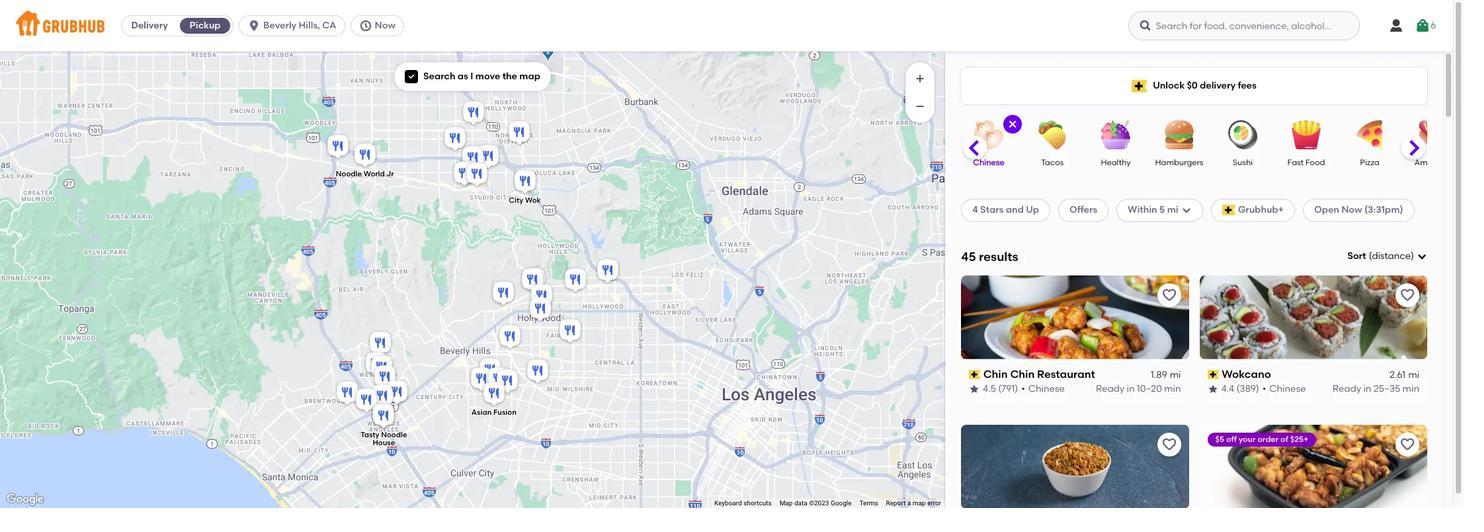 Task type: locate. For each thing, give the bounding box(es) containing it.
off
[[1227, 435, 1237, 444]]

45
[[961, 249, 976, 264]]

2.61 mi
[[1390, 370, 1420, 381]]

noodle
[[336, 170, 362, 178], [381, 431, 407, 440]]

northern cafe chinese hot pot image
[[363, 350, 389, 379]]

hamburgers
[[1155, 158, 1204, 167]]

4.5
[[983, 383, 996, 395]]

hamburgers image
[[1157, 120, 1203, 150]]

subscription pass image
[[969, 371, 981, 380], [1208, 371, 1219, 380]]

0 horizontal spatial chin
[[984, 368, 1008, 381]]

save this restaurant button
[[1158, 284, 1181, 308], [1396, 284, 1420, 308], [1158, 433, 1181, 457], [1396, 433, 1420, 457]]

now right ca
[[375, 20, 396, 31]]

chin
[[984, 368, 1008, 381], [1011, 368, 1035, 381]]

4
[[973, 205, 978, 216]]

ready for chin chin restaurant
[[1096, 383, 1125, 395]]

1 horizontal spatial ready
[[1333, 383, 1362, 395]]

wok
[[525, 196, 541, 204]]

2 • chinese from the left
[[1263, 383, 1306, 395]]

the palace seafood & dim sum restaurant image
[[334, 379, 360, 409]]

in
[[1127, 383, 1135, 395], [1364, 383, 1372, 395]]

map right the
[[520, 71, 541, 82]]

chin up (791)
[[1011, 368, 1035, 381]]

chin up 4.5 (791)
[[984, 368, 1008, 381]]

save this restaurant button for "hunan cafe logo"
[[1158, 433, 1181, 457]]

©2023
[[809, 500, 829, 508]]

1.89 mi
[[1151, 370, 1181, 381]]

0 horizontal spatial now
[[375, 20, 396, 31]]

main navigation navigation
[[0, 0, 1454, 52]]

0 horizontal spatial ready
[[1096, 383, 1125, 395]]

tasty noodle house
[[360, 431, 407, 448]]

open
[[1315, 205, 1340, 216]]

1 vertical spatial now
[[1342, 205, 1363, 216]]

fu's palace image
[[485, 366, 512, 395]]

$25+
[[1291, 435, 1309, 444]]

save this restaurant image down the 25–35
[[1400, 437, 1416, 453]]

1 vertical spatial noodle
[[381, 431, 407, 440]]

mi for chin chin restaurant
[[1170, 370, 1181, 381]]

svg image inside the now "button"
[[359, 19, 372, 32]]

0 horizontal spatial map
[[520, 71, 541, 82]]

shanghai rose cantonese cuisine image
[[463, 160, 490, 190]]

healthy image
[[1093, 120, 1139, 150]]

svg image for 6
[[1415, 18, 1431, 34]]

keyboard
[[714, 500, 742, 508]]

save this restaurant image
[[1161, 288, 1177, 304], [1161, 437, 1177, 453]]

1 horizontal spatial min
[[1403, 383, 1420, 395]]

grubhub plus flag logo image
[[1132, 80, 1148, 92], [1222, 205, 1236, 216]]

in left the 25–35
[[1364, 383, 1372, 395]]

2 chin from the left
[[1011, 368, 1035, 381]]

0 horizontal spatial min
[[1165, 383, 1181, 395]]

proceed
[[1105, 460, 1143, 472]]

save this restaurant image down )
[[1400, 288, 1416, 304]]

0 vertical spatial now
[[375, 20, 396, 31]]

4 stars and up
[[973, 205, 1039, 216]]

1 vertical spatial save this restaurant image
[[1161, 437, 1177, 453]]

sort
[[1348, 251, 1367, 262]]

noodle down "dan modern chinese - sawtelle" icon in the left of the page
[[381, 431, 407, 440]]

beverly
[[263, 20, 297, 31]]

min down 2.61 mi
[[1403, 383, 1420, 395]]

chinese for chin chin restaurant
[[1029, 383, 1065, 395]]

proceed to checkout
[[1105, 460, 1201, 472]]

ready left 10–20
[[1096, 383, 1125, 395]]

0 vertical spatial grubhub plus flag logo image
[[1132, 80, 1148, 92]]

• chinese
[[1022, 383, 1065, 395], [1263, 383, 1306, 395]]

min
[[1165, 383, 1181, 395], [1403, 383, 1420, 395]]

0 horizontal spatial •
[[1022, 383, 1025, 395]]

american
[[1415, 158, 1453, 167]]

1 horizontal spatial noodle
[[381, 431, 407, 440]]

star icon image left '4.5' on the bottom of the page
[[969, 384, 980, 395]]

pickup button
[[177, 15, 233, 36]]

0 horizontal spatial subscription pass image
[[969, 371, 981, 380]]

2 ready from the left
[[1333, 383, 1362, 395]]

subscription pass image left wokcano
[[1208, 371, 1219, 380]]

now right open
[[1342, 205, 1363, 216]]

• chinese right (389)
[[1263, 383, 1306, 395]]

min for chin chin restaurant
[[1165, 383, 1181, 395]]

2 subscription pass image from the left
[[1208, 371, 1219, 380]]

fortune house image
[[524, 358, 551, 387]]

1 min from the left
[[1165, 383, 1181, 395]]

1 horizontal spatial star icon image
[[1208, 384, 1218, 395]]

2 star icon image from the left
[[1208, 384, 1218, 395]]

minus icon image
[[914, 100, 927, 113]]

grubhub plus flag logo image left grubhub+
[[1222, 205, 1236, 216]]

fortune dragon china bistro image
[[442, 125, 468, 154]]

food
[[1306, 158, 1325, 167]]

delivery button
[[122, 15, 177, 36]]

0 vertical spatial noodle
[[336, 170, 362, 178]]

report a map error
[[886, 500, 941, 508]]

house
[[372, 439, 395, 448]]

star icon image for chin chin restaurant
[[969, 384, 980, 395]]

1 save this restaurant image from the top
[[1161, 288, 1177, 304]]

1 horizontal spatial map
[[913, 500, 926, 508]]

star icon image for wokcano
[[1208, 384, 1218, 395]]

1 horizontal spatial chin
[[1011, 368, 1035, 381]]

the dish thai fusion cuisine image
[[475, 143, 501, 172]]

up
[[1026, 205, 1039, 216]]

ready
[[1096, 383, 1125, 395], [1333, 383, 1362, 395]]

westwood thai cafe image
[[371, 364, 398, 393]]

2 min from the left
[[1403, 383, 1420, 395]]

$0
[[1187, 80, 1198, 91]]

moon house chinese cuisine image
[[369, 383, 395, 412]]

in left 10–20
[[1127, 383, 1135, 395]]

wokcano
[[1222, 368, 1271, 381]]

svg image
[[1415, 18, 1431, 34], [248, 19, 261, 32], [1417, 252, 1428, 262]]

1 star icon image from the left
[[969, 384, 980, 395]]

• for wokcano
[[1263, 383, 1267, 395]]

dragon street image
[[506, 119, 532, 148]]

2 save this restaurant image from the top
[[1161, 437, 1177, 453]]

• right (791)
[[1022, 383, 1025, 395]]

2 in from the left
[[1364, 383, 1372, 395]]

1 in from the left
[[1127, 383, 1135, 395]]

svg image inside "6" button
[[1415, 18, 1431, 34]]

mi for wokcano
[[1409, 370, 1420, 381]]

• chinese down chin chin restaurant
[[1022, 383, 1065, 395]]

kung pao china bistro image
[[528, 282, 555, 311]]

to
[[1146, 460, 1155, 472]]

keyboard shortcuts button
[[714, 500, 772, 509]]

beverly hills, ca
[[263, 20, 336, 31]]

1 • chinese from the left
[[1022, 383, 1065, 395]]

chin chin restaurant image
[[490, 280, 516, 309]]

1 horizontal spatial in
[[1364, 383, 1372, 395]]

a
[[908, 500, 911, 508]]

0 horizontal spatial noodle
[[336, 170, 362, 178]]

rice wok image
[[459, 144, 486, 173]]

checkout
[[1157, 460, 1201, 472]]

chinese down chin chin restaurant
[[1029, 383, 1065, 395]]

1 vertical spatial save this restaurant image
[[1400, 437, 1416, 453]]

0 vertical spatial map
[[520, 71, 541, 82]]

map
[[780, 500, 793, 508]]

chinese right (389)
[[1270, 383, 1306, 395]]

now button
[[350, 15, 409, 36]]

0 horizontal spatial grubhub plus flag logo image
[[1132, 80, 1148, 92]]

0 vertical spatial save this restaurant image
[[1400, 288, 1416, 304]]

mi right 1.89
[[1170, 370, 1181, 381]]

ready left the 25–35
[[1333, 383, 1362, 395]]

1 save this restaurant image from the top
[[1400, 288, 1416, 304]]

0 horizontal spatial star icon image
[[969, 384, 980, 395]]

0 horizontal spatial • chinese
[[1022, 383, 1065, 395]]

tasty
[[360, 431, 379, 440]]

offers
[[1070, 205, 1098, 216]]

1 vertical spatial grubhub plus flag logo image
[[1222, 205, 1236, 216]]

• right (389)
[[1263, 383, 1267, 395]]

1 horizontal spatial •
[[1263, 383, 1267, 395]]

chinese
[[973, 158, 1005, 167], [1029, 383, 1065, 395], [1270, 383, 1306, 395]]

unlock $0 delivery fees
[[1153, 80, 1257, 91]]

1 ready from the left
[[1096, 383, 1125, 395]]

ready for wokcano
[[1333, 383, 1362, 395]]

2 horizontal spatial chinese
[[1270, 383, 1306, 395]]

•
[[1022, 383, 1025, 395], [1263, 383, 1267, 395]]

1 horizontal spatial subscription pass image
[[1208, 371, 1219, 380]]

fast
[[1288, 158, 1304, 167]]

subscription pass image left chin chin restaurant
[[969, 371, 981, 380]]

0 horizontal spatial in
[[1127, 383, 1135, 395]]

1 subscription pass image from the left
[[969, 371, 981, 380]]

1 horizontal spatial • chinese
[[1263, 383, 1306, 395]]

china lites image
[[460, 99, 487, 128]]

mi right 2.61
[[1409, 370, 1420, 381]]

0 vertical spatial save this restaurant image
[[1161, 288, 1177, 304]]

svg image inside beverly hills, ca button
[[248, 19, 261, 32]]

star icon image
[[969, 384, 980, 395], [1208, 384, 1218, 395]]

panda express image
[[367, 330, 393, 359]]

cali's teriyaki image
[[353, 387, 379, 416]]

hills,
[[299, 20, 320, 31]]

first szechuan wok image
[[368, 354, 395, 383]]

svg image
[[1389, 18, 1405, 34], [359, 19, 372, 32], [1140, 19, 1153, 32], [408, 73, 415, 81], [1008, 119, 1018, 130], [1181, 205, 1192, 216]]

star icon image left 4.4
[[1208, 384, 1218, 395]]

None field
[[1348, 250, 1428, 264]]

map data ©2023 google
[[780, 500, 852, 508]]

wokcano logo image
[[1200, 276, 1428, 360]]

(3:31pm)
[[1365, 205, 1404, 216]]

chinese down chinese image
[[973, 158, 1005, 167]]

(389)
[[1237, 383, 1260, 395]]

1 horizontal spatial grubhub plus flag logo image
[[1222, 205, 1236, 216]]

1 horizontal spatial chinese
[[1029, 383, 1065, 395]]

terms link
[[860, 500, 878, 508]]

save this restaurant image
[[1400, 288, 1416, 304], [1400, 437, 1416, 453]]

map region
[[0, 0, 995, 509]]

25–35
[[1374, 383, 1401, 395]]

min down 1.89 mi
[[1165, 383, 1181, 395]]

noodle left world
[[336, 170, 362, 178]]

map right the a
[[913, 500, 926, 508]]

keyboard shortcuts
[[714, 500, 772, 508]]

101 asian kitchen image
[[557, 317, 583, 346]]

2 • from the left
[[1263, 383, 1267, 395]]

as
[[458, 71, 468, 82]]

hoy's wok chinese food logo image
[[1200, 425, 1428, 509]]

data
[[795, 500, 808, 508]]

move
[[476, 71, 500, 82]]

map
[[520, 71, 541, 82], [913, 500, 926, 508]]

subscription pass image for chin chin restaurant
[[969, 371, 981, 380]]

search as i move the map
[[423, 71, 541, 82]]

6 button
[[1415, 14, 1436, 38]]

grubhub plus flag logo image for unlock $0 delivery fees
[[1132, 80, 1148, 92]]

$5 off your order of $25+
[[1216, 435, 1309, 444]]

google
[[831, 500, 852, 508]]

grubhub plus flag logo image left the unlock
[[1132, 80, 1148, 92]]

twin dragon chinese restaurant image
[[494, 368, 520, 397]]

save this restaurant image for "hunan cafe logo"
[[1161, 437, 1177, 453]]

1 • from the left
[[1022, 383, 1025, 395]]

volcano wok image
[[562, 266, 589, 295]]

google image
[[3, 492, 47, 509]]



Task type: vqa. For each thing, say whether or not it's contained in the screenshot.
The In for Wokcano
yes



Task type: describe. For each thing, give the bounding box(es) containing it.
city wok
[[509, 196, 541, 204]]

(
[[1369, 251, 1372, 262]]

chin chin image
[[454, 158, 481, 188]]

subscription pass image for wokcano
[[1208, 371, 1219, 380]]

pickup
[[190, 20, 221, 31]]

)
[[1411, 251, 1415, 262]]

results
[[979, 249, 1019, 264]]

ca
[[322, 20, 336, 31]]

6
[[1431, 20, 1436, 31]]

ready in 25–35 min
[[1333, 383, 1420, 395]]

northern cafe image
[[594, 257, 621, 286]]

noodle world jr image
[[352, 141, 378, 170]]

1.89
[[1151, 370, 1168, 381]]

hunan cafe logo image
[[961, 425, 1189, 509]]

american image
[[1411, 120, 1457, 150]]

• chinese for chin chin restaurant
[[1022, 383, 1065, 395]]

(791)
[[999, 383, 1018, 395]]

genghis cohen image
[[527, 295, 553, 325]]

save this restaurant image for the "chin chin restaurant logo"
[[1161, 288, 1177, 304]]

asian
[[471, 408, 492, 417]]

now inside "button"
[[375, 20, 396, 31]]

chin chin restaurant logo image
[[961, 276, 1189, 360]]

city
[[509, 196, 523, 204]]

dan modern chinese - sawtelle image
[[370, 401, 396, 430]]

the
[[503, 71, 517, 82]]

fast food image
[[1284, 120, 1330, 150]]

hunan cafe image
[[521, 266, 547, 295]]

report a map error link
[[886, 500, 941, 508]]

p.f. chang's image
[[325, 133, 351, 162]]

search
[[423, 71, 455, 82]]

noodle inside the tasty noodle house
[[381, 431, 407, 440]]

beverly hills, ca button
[[239, 15, 350, 36]]

chinese image
[[966, 120, 1012, 150]]

45 results
[[961, 249, 1019, 264]]

chef ming's image
[[477, 356, 503, 385]]

dim sum house image
[[383, 379, 410, 408]]

• chinese for wokcano
[[1263, 383, 1306, 395]]

tacos
[[1041, 158, 1064, 167]]

fast food
[[1288, 158, 1325, 167]]

unlock
[[1153, 80, 1185, 91]]

4.4
[[1222, 383, 1235, 395]]

$5
[[1216, 435, 1225, 444]]

save this restaurant button for the "chin chin restaurant logo"
[[1158, 284, 1181, 308]]

city wok image
[[512, 168, 538, 197]]

sushi image
[[1220, 120, 1266, 150]]

noodle world jr
[[336, 170, 394, 178]]

restaurant
[[1037, 368, 1095, 381]]

tasty noodle house image
[[370, 403, 397, 432]]

tacos image
[[1029, 120, 1076, 150]]

error
[[928, 500, 941, 508]]

order
[[1258, 435, 1279, 444]]

delivery
[[1200, 80, 1236, 91]]

grubhub plus flag logo image for grubhub+
[[1222, 205, 1236, 216]]

your
[[1239, 435, 1256, 444]]

green apple china bistro image
[[451, 160, 477, 189]]

plus icon image
[[914, 72, 927, 85]]

asian fusion
[[471, 408, 516, 417]]

open now (3:31pm)
[[1315, 205, 1404, 216]]

terms
[[860, 500, 878, 508]]

proceed to checkout button
[[1065, 455, 1242, 478]]

1 horizontal spatial now
[[1342, 205, 1363, 216]]

ready in 10–20 min
[[1096, 383, 1181, 395]]

mi right the 5
[[1168, 205, 1179, 216]]

10–20
[[1137, 383, 1162, 395]]

sort ( distance )
[[1348, 251, 1415, 262]]

kolah farangi image
[[468, 366, 495, 395]]

0 horizontal spatial chinese
[[973, 158, 1005, 167]]

save this restaurant button for wokcano logo
[[1396, 284, 1420, 308]]

asian fusion image
[[481, 380, 507, 409]]

in for wokcano
[[1364, 383, 1372, 395]]

• for chin chin restaurant
[[1022, 383, 1025, 395]]

fees
[[1238, 80, 1257, 91]]

1 chin from the left
[[984, 368, 1008, 381]]

and
[[1006, 205, 1024, 216]]

report
[[886, 500, 906, 508]]

i
[[471, 71, 473, 82]]

min for wokcano
[[1403, 383, 1420, 395]]

4.5 (791)
[[983, 383, 1018, 395]]

distance
[[1372, 251, 1411, 262]]

pizza
[[1361, 158, 1380, 167]]

Search for food, convenience, alcohol... search field
[[1129, 11, 1361, 40]]

fusion
[[493, 408, 516, 417]]

world
[[363, 170, 385, 178]]

2 save this restaurant image from the top
[[1400, 437, 1416, 453]]

grubhub+
[[1238, 205, 1284, 216]]

within
[[1128, 205, 1158, 216]]

wokcano image
[[519, 266, 546, 295]]

svg image for beverly hills, ca
[[248, 19, 261, 32]]

hoy's wok chinese food image
[[497, 323, 523, 352]]

5
[[1160, 205, 1165, 216]]

chinese for wokcano
[[1270, 383, 1306, 395]]

none field containing sort
[[1348, 250, 1428, 264]]

jr
[[386, 170, 394, 178]]

sushi
[[1233, 158, 1253, 167]]

1 vertical spatial map
[[913, 500, 926, 508]]

delivery
[[131, 20, 168, 31]]

chin chin restaurant
[[984, 368, 1095, 381]]

svg image inside field
[[1417, 252, 1428, 262]]

2.61
[[1390, 370, 1406, 381]]

in for chin chin restaurant
[[1127, 383, 1135, 395]]

of
[[1281, 435, 1289, 444]]

within 5 mi
[[1128, 205, 1179, 216]]

pizza image
[[1347, 120, 1393, 150]]



